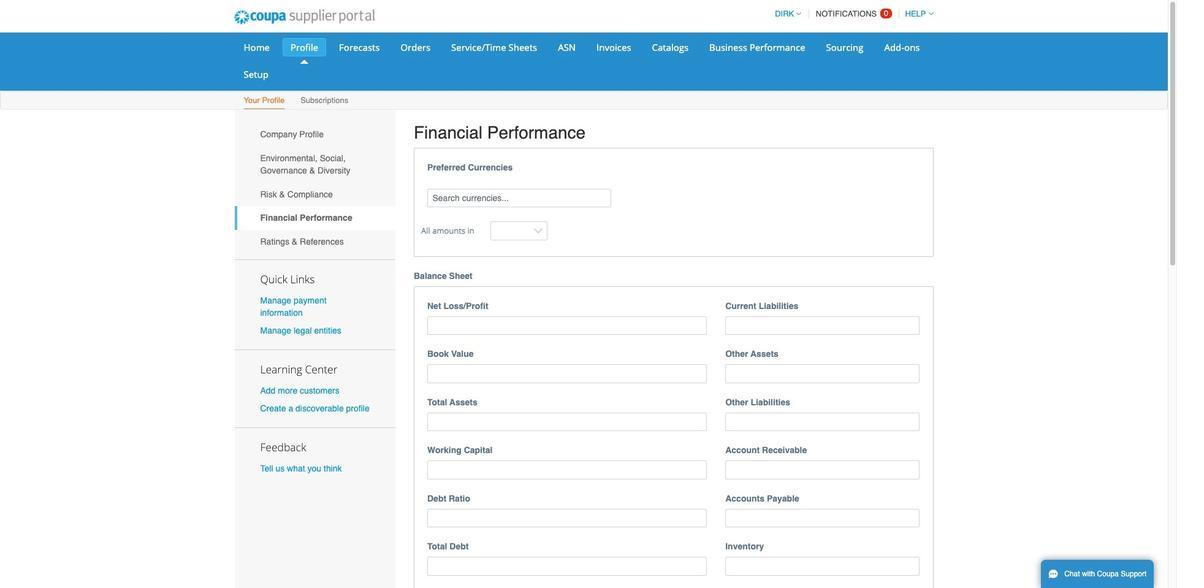 Task type: vqa. For each thing, say whether or not it's contained in the screenshot.
text box
yes



Task type: locate. For each thing, give the bounding box(es) containing it.
None text field
[[726, 316, 920, 335], [427, 412, 707, 431], [726, 412, 920, 431], [427, 509, 707, 527], [726, 509, 920, 527], [726, 557, 920, 576], [726, 316, 920, 335], [427, 412, 707, 431], [726, 412, 920, 431], [427, 509, 707, 527], [726, 509, 920, 527], [726, 557, 920, 576]]

selected list box
[[423, 175, 924, 183]]

None text field
[[427, 316, 707, 335], [427, 364, 707, 383], [726, 364, 920, 383], [427, 461, 707, 479], [726, 461, 920, 479], [427, 557, 707, 576], [427, 316, 707, 335], [427, 364, 707, 383], [726, 364, 920, 383], [427, 461, 707, 479], [726, 461, 920, 479], [427, 557, 707, 576]]

navigation
[[770, 2, 934, 26]]



Task type: describe. For each thing, give the bounding box(es) containing it.
Search currencies... field
[[427, 189, 611, 207]]

coupa supplier portal image
[[225, 2, 383, 32]]



